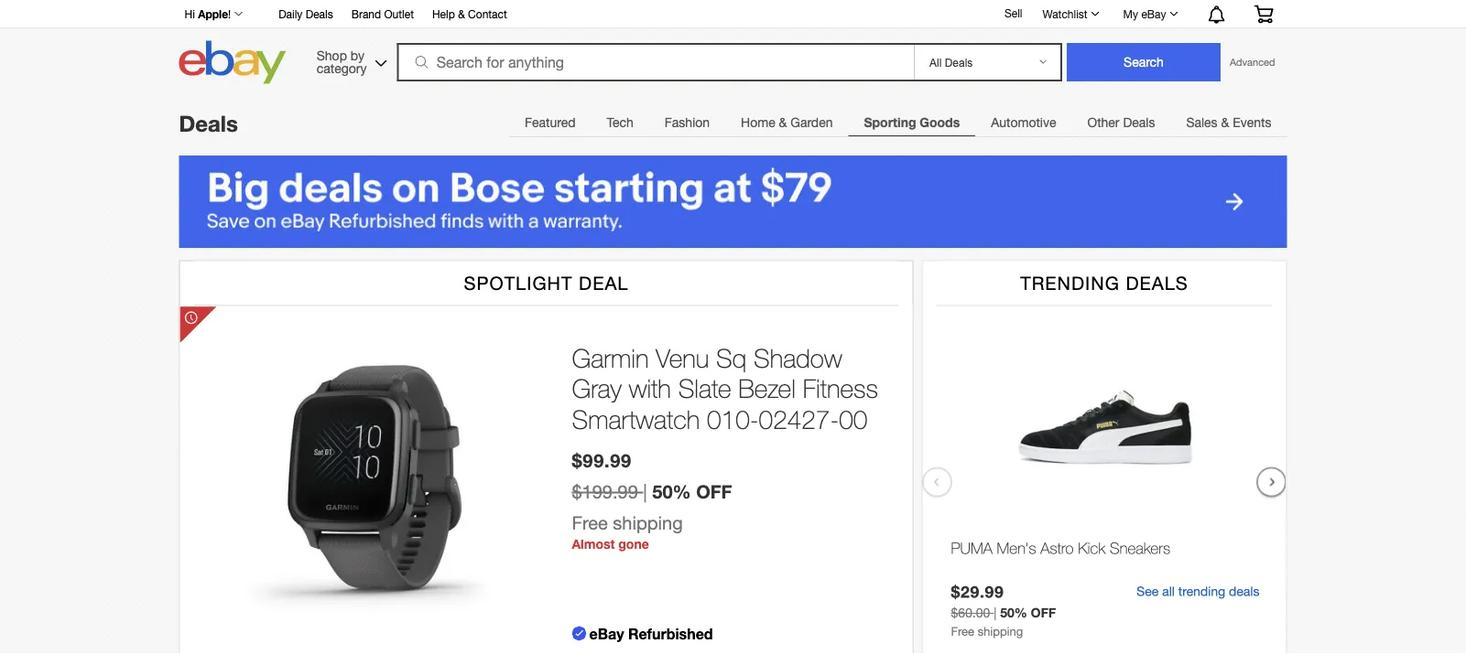 Task type: locate. For each thing, give the bounding box(es) containing it.
1 vertical spatial off
[[1031, 606, 1056, 621]]

50% inside $60.00 | 50% off free shipping
[[1000, 606, 1028, 621]]

off inside $60.00 | 50% off free shipping
[[1031, 606, 1056, 621]]

|
[[643, 482, 647, 503], [994, 606, 997, 621]]

shadow
[[754, 343, 842, 373]]

off down astro
[[1031, 606, 1056, 621]]

shipping up gone
[[613, 513, 683, 535]]

1 horizontal spatial |
[[994, 606, 997, 621]]

0 horizontal spatial free
[[572, 513, 608, 535]]

& for help
[[458, 7, 465, 20]]

kick
[[1078, 539, 1106, 558]]

smartwatch
[[572, 404, 700, 435]]

shipping
[[613, 513, 683, 535], [978, 625, 1023, 639]]

fashion link
[[649, 104, 726, 141]]

1 horizontal spatial off
[[1031, 606, 1056, 621]]

tech
[[607, 115, 634, 130]]

1 horizontal spatial 50%
[[1000, 606, 1028, 621]]

50%
[[652, 481, 691, 503], [1000, 606, 1028, 621]]

0 vertical spatial 50%
[[652, 481, 691, 503]]

$60.00 | 50% off free shipping
[[951, 606, 1056, 639]]

010-
[[707, 404, 759, 435]]

automotive link
[[976, 104, 1072, 141]]

shop by category banner
[[174, 0, 1287, 89]]

50% up free shipping almost gone
[[652, 481, 691, 503]]

0 horizontal spatial &
[[458, 7, 465, 20]]

0 vertical spatial free
[[572, 513, 608, 535]]

bezel
[[738, 374, 796, 404]]

0 vertical spatial shipping
[[613, 513, 683, 535]]

0 horizontal spatial ebay
[[589, 625, 624, 643]]

$99.99
[[572, 450, 632, 472]]

other deals link
[[1072, 104, 1171, 141]]

gone
[[619, 537, 649, 552]]

& right the help
[[458, 7, 465, 20]]

| right $60.00
[[994, 606, 997, 621]]

sporting goods link
[[849, 104, 976, 141]]

ebay refurbished
[[589, 625, 713, 643]]

outlet
[[384, 7, 414, 20]]

0 horizontal spatial 50%
[[652, 481, 691, 503]]

| right $199.99
[[643, 482, 647, 503]]

other
[[1088, 115, 1120, 130]]

contact
[[468, 7, 507, 20]]

0 vertical spatial ebay
[[1142, 7, 1166, 20]]

home
[[741, 115, 776, 130]]

shop by category button
[[308, 41, 391, 80]]

with
[[629, 374, 671, 404]]

help & contact
[[432, 7, 507, 20]]

& right sales at right top
[[1221, 115, 1230, 130]]

fitness
[[803, 374, 878, 404]]

ebay
[[1142, 7, 1166, 20], [589, 625, 624, 643]]

shop
[[317, 48, 347, 63]]

brand outlet
[[351, 7, 414, 20]]

0 vertical spatial off
[[696, 481, 732, 503]]

1 vertical spatial shipping
[[978, 625, 1023, 639]]

1 horizontal spatial shipping
[[978, 625, 1023, 639]]

spotlight
[[464, 272, 573, 294]]

puma men's astro kick sneakers link
[[951, 539, 1260, 581]]

daily deals link
[[279, 5, 333, 25]]

$60.00
[[951, 606, 990, 621]]

1 vertical spatial 50%
[[1000, 606, 1028, 621]]

0 horizontal spatial |
[[643, 482, 647, 503]]

1 vertical spatial |
[[994, 606, 997, 621]]

free down $60.00
[[951, 625, 975, 639]]

| inside $60.00 | 50% off free shipping
[[994, 606, 997, 621]]

see all trending deals link
[[1137, 584, 1260, 600]]

advanced
[[1230, 56, 1275, 68]]

deals for daily
[[306, 7, 333, 20]]

deal
[[579, 272, 629, 294]]

venu
[[656, 343, 709, 373]]

| inside "$199.99 | 50% off"
[[643, 482, 647, 503]]

& right 'home'
[[779, 115, 787, 130]]

ebay left the refurbished
[[589, 625, 624, 643]]

category
[[317, 60, 367, 76]]

trending
[[1021, 272, 1120, 294]]

sales & events
[[1187, 115, 1272, 130]]

1 horizontal spatial free
[[951, 625, 975, 639]]

free inside free shipping almost gone
[[572, 513, 608, 535]]

0 horizontal spatial shipping
[[613, 513, 683, 535]]

$199.99 | 50% off
[[572, 481, 732, 503]]

sell link
[[997, 7, 1031, 19]]

2 horizontal spatial &
[[1221, 115, 1230, 130]]

home & garden link
[[726, 104, 849, 141]]

watchlist
[[1043, 7, 1088, 20]]

deals inside tab list
[[1123, 115, 1155, 130]]

all
[[1163, 584, 1175, 600]]

| for $199.99 | 50% off
[[643, 482, 647, 503]]

off
[[696, 481, 732, 503], [1031, 606, 1056, 621]]

free up almost
[[572, 513, 608, 535]]

menu bar
[[509, 104, 1287, 141]]

& for home
[[779, 115, 787, 130]]

1 horizontal spatial &
[[779, 115, 787, 130]]

free
[[572, 513, 608, 535], [951, 625, 975, 639]]

50% for $60.00 | 50% off free shipping
[[1000, 606, 1028, 621]]

garmin
[[572, 343, 649, 373]]

shipping down $60.00
[[978, 625, 1023, 639]]

& inside the account navigation
[[458, 7, 465, 20]]

1 horizontal spatial ebay
[[1142, 7, 1166, 20]]

deals inside the account navigation
[[306, 7, 333, 20]]

men's
[[997, 539, 1036, 558]]

sneakers
[[1110, 539, 1171, 558]]

off down 010-
[[696, 481, 732, 503]]

sales
[[1187, 115, 1218, 130]]

garmin venu sq shadow gray with slate bezel fitness smartwatch 010-02427-00 link
[[572, 343, 894, 435]]

0 vertical spatial |
[[643, 482, 647, 503]]

shipping inside $60.00 | 50% off free shipping
[[978, 625, 1023, 639]]

tab list
[[509, 104, 1287, 141]]

&
[[458, 7, 465, 20], [779, 115, 787, 130], [1221, 115, 1230, 130]]

see all trending deals
[[1137, 584, 1260, 600]]

50% down $29.99
[[1000, 606, 1028, 621]]

sq
[[716, 343, 747, 373]]

ebay right the my
[[1142, 7, 1166, 20]]

Search for anything text field
[[400, 45, 910, 80]]

ebay inside my ebay link
[[1142, 7, 1166, 20]]

0 horizontal spatial off
[[696, 481, 732, 503]]

your shopping cart image
[[1253, 5, 1275, 23]]

fashion
[[665, 115, 710, 130]]

garden
[[791, 115, 833, 130]]

None submit
[[1067, 43, 1221, 82]]

1 vertical spatial free
[[951, 625, 975, 639]]

sales & events link
[[1171, 104, 1287, 141]]

daily deals
[[279, 7, 333, 20]]



Task type: vqa. For each thing, say whether or not it's contained in the screenshot.
Quilts, Bedspreads & Coverlets link on the top left of the page
no



Task type: describe. For each thing, give the bounding box(es) containing it.
deals for other
[[1123, 115, 1155, 130]]

hi
[[185, 7, 195, 20]]

trending
[[1179, 584, 1226, 600]]

puma men's astro kick sneakers
[[951, 539, 1171, 558]]

daily
[[279, 7, 303, 20]]

!
[[228, 7, 231, 20]]

help & contact link
[[432, 5, 507, 25]]

goods
[[920, 115, 960, 130]]

puma
[[951, 539, 993, 558]]

refurbished
[[628, 625, 713, 643]]

hi apple !
[[185, 7, 231, 20]]

trending deals
[[1021, 272, 1189, 294]]

$29.99
[[951, 583, 1004, 602]]

deals link
[[179, 110, 238, 136]]

free shipping almost gone
[[572, 513, 683, 552]]

home & garden
[[741, 115, 833, 130]]

tab list containing featured
[[509, 104, 1287, 141]]

almost
[[572, 537, 615, 552]]

my ebay
[[1124, 7, 1166, 20]]

deals for trending
[[1126, 272, 1189, 294]]

none submit inside shop by category banner
[[1067, 43, 1221, 82]]

garmin venu sq shadow gray with slate bezel fitness smartwatch 010-02427-00
[[572, 343, 878, 435]]

sporting
[[864, 115, 916, 130]]

astro
[[1041, 539, 1074, 558]]

sporting goods
[[864, 115, 960, 130]]

big deals on bose starting at $79 save on ebay refurished finds with a warranty. image
[[179, 156, 1287, 248]]

by
[[351, 48, 365, 63]]

featured link
[[509, 104, 591, 141]]

other deals
[[1088, 115, 1155, 130]]

sell
[[1005, 7, 1023, 19]]

gray
[[572, 374, 622, 404]]

automotive
[[991, 115, 1057, 130]]

my ebay link
[[1113, 3, 1187, 25]]

1 vertical spatial ebay
[[589, 625, 624, 643]]

50% for $199.99 | 50% off
[[652, 481, 691, 503]]

off for $60.00 | 50% off free shipping
[[1031, 606, 1056, 621]]

help
[[432, 7, 455, 20]]

$199.99
[[572, 482, 638, 503]]

account navigation
[[174, 0, 1287, 28]]

| for $60.00 | 50% off free shipping
[[994, 606, 997, 621]]

brand
[[351, 7, 381, 20]]

off for $199.99 | 50% off
[[696, 481, 732, 503]]

tech link
[[591, 104, 649, 141]]

deals
[[1229, 584, 1260, 600]]

events
[[1233, 115, 1272, 130]]

brand outlet link
[[351, 5, 414, 25]]

apple
[[198, 7, 228, 20]]

00
[[839, 404, 868, 435]]

shop by category
[[317, 48, 367, 76]]

02427-
[[759, 404, 839, 435]]

& for sales
[[1221, 115, 1230, 130]]

see
[[1137, 584, 1159, 600]]

menu bar containing featured
[[509, 104, 1287, 141]]

slate
[[678, 374, 731, 404]]

featured
[[525, 115, 576, 130]]

advanced link
[[1221, 44, 1285, 81]]

spotlight deal
[[464, 272, 629, 294]]

watchlist link
[[1033, 3, 1108, 25]]

shipping inside free shipping almost gone
[[613, 513, 683, 535]]

my
[[1124, 7, 1139, 20]]

free inside $60.00 | 50% off free shipping
[[951, 625, 975, 639]]



